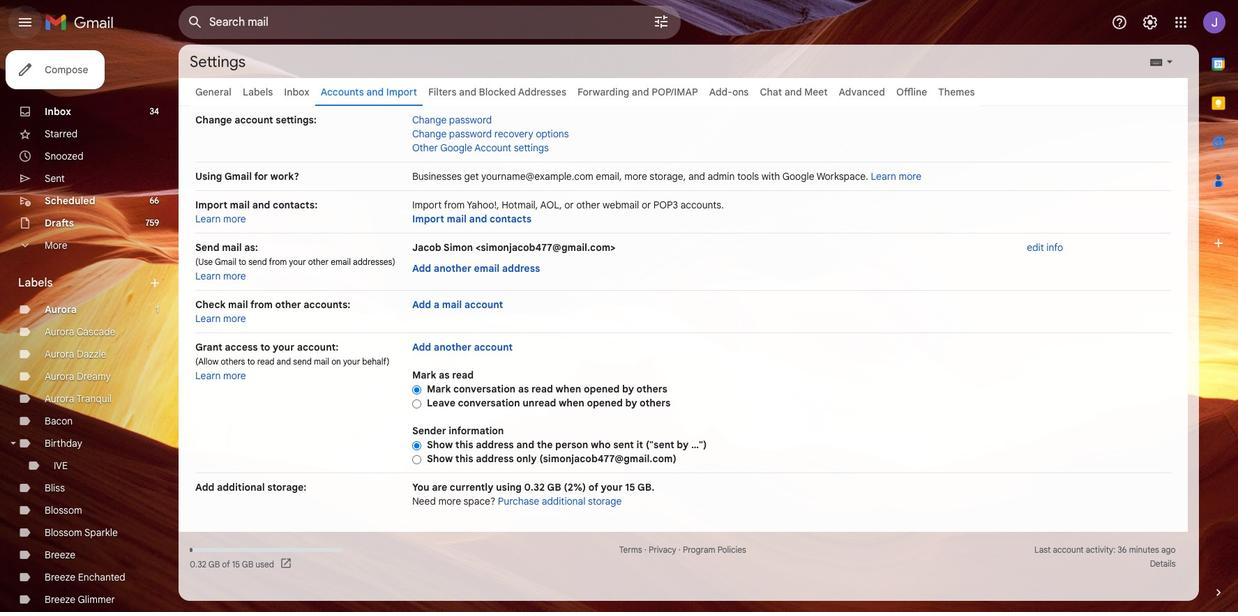 Task type: locate. For each thing, give the bounding box(es) containing it.
1 · from the left
[[645, 545, 647, 555]]

other up accounts:
[[308, 257, 329, 267]]

breeze down blossom sparkle link
[[45, 549, 75, 562]]

breeze
[[45, 549, 75, 562], [45, 571, 75, 584], [45, 594, 75, 606]]

1 horizontal spatial google
[[783, 170, 815, 183]]

1 vertical spatial google
[[783, 170, 815, 183]]

1 vertical spatial 15
[[232, 559, 240, 570]]

0 vertical spatial by
[[622, 383, 634, 396]]

or left pop3
[[642, 199, 651, 211]]

email,
[[596, 170, 622, 183]]

1 vertical spatial additional
[[542, 495, 586, 508]]

password
[[449, 114, 492, 126], [449, 128, 492, 140]]

aurora up aurora cascade
[[45, 304, 77, 316]]

1 vertical spatial by
[[626, 397, 637, 410]]

…")
[[691, 439, 707, 451]]

1 vertical spatial this
[[455, 453, 474, 465]]

1 vertical spatial mark
[[427, 383, 451, 396]]

other left 'webmail'
[[576, 199, 600, 211]]

mark as read
[[412, 369, 474, 382]]

yahoo!,
[[467, 199, 499, 211]]

mail right a
[[442, 299, 462, 311]]

aurora tranquil link
[[45, 393, 112, 405]]

2 breeze from the top
[[45, 571, 75, 584]]

as
[[439, 369, 450, 382], [518, 383, 529, 396]]

learn more link for import mail and contacts: learn more
[[195, 213, 246, 225]]

themes
[[939, 86, 975, 98]]

read down the access
[[257, 357, 275, 367]]

1 horizontal spatial email
[[474, 262, 500, 275]]

0 horizontal spatial labels
[[18, 276, 53, 290]]

account down labels link
[[235, 114, 273, 126]]

learn more link for businesses get yourname@example.com email, more storage, and admin tools with google workspace. learn more
[[871, 170, 922, 183]]

when down mark conversation as read when opened by others
[[559, 397, 585, 410]]

others for by
[[640, 397, 671, 410]]

bliss
[[45, 482, 65, 495]]

learn more link up send
[[195, 213, 246, 225]]

0 vertical spatial inbox link
[[284, 86, 310, 98]]

0 vertical spatial mark
[[412, 369, 436, 382]]

labels heading
[[18, 276, 148, 290]]

accounts:
[[304, 299, 351, 311]]

2 horizontal spatial gb
[[547, 481, 562, 494]]

1 horizontal spatial labels
[[243, 86, 273, 98]]

add-ons
[[709, 86, 749, 98]]

more down as:
[[223, 270, 246, 283]]

1 vertical spatial password
[[449, 128, 492, 140]]

1 horizontal spatial of
[[589, 481, 599, 494]]

recovery
[[495, 128, 534, 140]]

to down the access
[[247, 357, 255, 367]]

· right privacy
[[679, 545, 681, 555]]

aurora down aurora link
[[45, 326, 74, 338]]

your up storage
[[601, 481, 623, 494]]

dazzle
[[77, 348, 106, 361]]

from up import mail and contacts link
[[444, 199, 465, 211]]

read down 'add another account'
[[452, 369, 474, 382]]

2 vertical spatial address
[[476, 453, 514, 465]]

get
[[464, 170, 479, 183]]

and down check mail from other accounts: learn more
[[277, 357, 291, 367]]

2 horizontal spatial to
[[260, 341, 270, 354]]

learn more link
[[871, 170, 922, 183], [195, 213, 246, 225], [195, 270, 246, 283], [195, 313, 246, 325], [195, 370, 246, 382]]

follow link to manage storage image
[[280, 558, 294, 571]]

password up change password recovery options link
[[449, 114, 492, 126]]

learn inside import mail and contacts: learn more
[[195, 213, 221, 225]]

0 vertical spatial to
[[239, 257, 246, 267]]

Mark conversation as read when opened by others radio
[[412, 385, 421, 396]]

opened
[[584, 383, 620, 396], [587, 397, 623, 410]]

tab list
[[1199, 45, 1239, 562]]

1 horizontal spatial or
[[642, 199, 651, 211]]

scheduled
[[45, 195, 95, 207]]

add another email address
[[412, 262, 540, 275]]

send down as:
[[248, 257, 267, 267]]

0 vertical spatial breeze
[[45, 549, 75, 562]]

and down yahoo!,
[[469, 213, 487, 225]]

and inside grant access to your account: (allow others to read and send mail on your behalf) learn more
[[277, 357, 291, 367]]

mark up mark conversation as read when opened by others option at the bottom
[[412, 369, 436, 382]]

1 vertical spatial breeze
[[45, 571, 75, 584]]

3 breeze from the top
[[45, 594, 75, 606]]

0 vertical spatial opened
[[584, 383, 620, 396]]

others inside grant access to your account: (allow others to read and send mail on your behalf) learn more
[[221, 357, 245, 367]]

filters and blocked addresses link
[[428, 86, 567, 98]]

and down for
[[252, 199, 270, 211]]

aurora cascade
[[45, 326, 115, 338]]

1 this from the top
[[455, 439, 474, 451]]

1 breeze from the top
[[45, 549, 75, 562]]

gb inside you are currently using 0.32 gb (2%) of your 15 gb. need more space? purchase additional storage
[[547, 481, 562, 494]]

read inside grant access to your account: (allow others to read and send mail on your behalf) learn more
[[257, 357, 275, 367]]

mark for mark as read
[[412, 369, 436, 382]]

google right with
[[783, 170, 815, 183]]

and right chat
[[785, 86, 802, 98]]

2 aurora from the top
[[45, 326, 74, 338]]

1 horizontal spatial to
[[247, 357, 255, 367]]

send
[[248, 257, 267, 267], [293, 357, 312, 367]]

1 horizontal spatial as
[[518, 383, 529, 396]]

aurora cascade link
[[45, 326, 115, 338]]

2 vertical spatial breeze
[[45, 594, 75, 606]]

change password link
[[412, 114, 492, 126]]

1 vertical spatial others
[[637, 383, 668, 396]]

inbox up starred "link"
[[45, 105, 71, 118]]

aurora
[[45, 304, 77, 316], [45, 326, 74, 338], [45, 348, 74, 361], [45, 371, 74, 383], [45, 393, 74, 405]]

import down 'businesses'
[[412, 199, 442, 211]]

google inside change password change password recovery options other google account settings
[[440, 142, 472, 154]]

this for show this address and the person who sent it ("sent by …")
[[455, 439, 474, 451]]

of up storage
[[589, 481, 599, 494]]

0 horizontal spatial read
[[257, 357, 275, 367]]

change for change account settings:
[[195, 114, 232, 126]]

0 vertical spatial password
[[449, 114, 492, 126]]

change account settings:
[[195, 114, 317, 126]]

add for add another email address
[[412, 262, 431, 275]]

mark up leave
[[427, 383, 451, 396]]

mail right check at the left of the page
[[228, 299, 248, 311]]

0 vertical spatial 15
[[625, 481, 635, 494]]

grant access to your account: (allow others to read and send mail on your behalf) learn more
[[195, 341, 390, 382]]

footer containing terms
[[179, 544, 1188, 571]]

1 aurora from the top
[[45, 304, 77, 316]]

change for change password change password recovery options other google account settings
[[412, 114, 447, 126]]

of left used
[[222, 559, 230, 570]]

conversation for as
[[454, 383, 516, 396]]

account down add another email address link
[[465, 299, 503, 311]]

aurora up bacon
[[45, 393, 74, 405]]

1 vertical spatial another
[[434, 341, 472, 354]]

blossom link
[[45, 505, 82, 517]]

offline link
[[897, 86, 928, 98]]

0 vertical spatial conversation
[[454, 383, 516, 396]]

1 horizontal spatial ·
[[679, 545, 681, 555]]

0 horizontal spatial ·
[[645, 545, 647, 555]]

last account activity: 36 minutes ago details
[[1035, 545, 1176, 569]]

email inside send mail as: (use gmail to send from your other email addresses) learn more
[[331, 257, 351, 267]]

1 vertical spatial conversation
[[458, 397, 520, 410]]

password up other google account settings link
[[449, 128, 492, 140]]

settings
[[190, 52, 246, 71]]

another for account
[[434, 341, 472, 354]]

google down 'change password' link
[[440, 142, 472, 154]]

0 horizontal spatial send
[[248, 257, 267, 267]]

add for add additional storage:
[[195, 481, 214, 494]]

show down the sender
[[427, 439, 453, 451]]

mail down using gmail for work?
[[230, 199, 250, 211]]

import down the using
[[195, 199, 228, 211]]

conversation for unread
[[458, 397, 520, 410]]

0 horizontal spatial 0.32
[[190, 559, 207, 570]]

1 vertical spatial inbox
[[45, 105, 71, 118]]

0.32
[[524, 481, 545, 494], [190, 559, 207, 570]]

1 vertical spatial labels
[[18, 276, 53, 290]]

work?
[[270, 170, 299, 183]]

address for only
[[476, 453, 514, 465]]

2 password from the top
[[449, 128, 492, 140]]

information
[[449, 425, 504, 438]]

account right last
[[1053, 545, 1084, 555]]

mail inside grant access to your account: (allow others to read and send mail on your behalf) learn more
[[314, 357, 329, 367]]

learn down (allow
[[195, 370, 221, 382]]

0 vertical spatial read
[[257, 357, 275, 367]]

1 vertical spatial send
[[293, 357, 312, 367]]

your
[[289, 257, 306, 267], [273, 341, 295, 354], [343, 357, 360, 367], [601, 481, 623, 494]]

to right the access
[[260, 341, 270, 354]]

breeze enchanted link
[[45, 571, 125, 584]]

1 another from the top
[[434, 262, 472, 275]]

more down are
[[439, 495, 461, 508]]

0 vertical spatial labels
[[243, 86, 273, 98]]

0 vertical spatial from
[[444, 199, 465, 211]]

as up leave
[[439, 369, 450, 382]]

2 horizontal spatial read
[[532, 383, 553, 396]]

more up as:
[[223, 213, 246, 225]]

show for show this address only (simonjacob477@gmail.com)
[[427, 453, 453, 465]]

sent
[[613, 439, 634, 451]]

learn more link down check at the left of the page
[[195, 313, 246, 325]]

0 horizontal spatial email
[[331, 257, 351, 267]]

send down account:
[[293, 357, 312, 367]]

1 vertical spatial 0.32
[[190, 559, 207, 570]]

gmail inside send mail as: (use gmail to send from your other email addresses) learn more
[[215, 257, 236, 267]]

15 left used
[[232, 559, 240, 570]]

0 vertical spatial additional
[[217, 481, 265, 494]]

learn down (use
[[195, 270, 221, 283]]

2 vertical spatial from
[[250, 299, 273, 311]]

759
[[145, 218, 159, 228]]

leave conversation unread when opened by others
[[427, 397, 671, 410]]

learn down check at the left of the page
[[195, 313, 221, 325]]

more inside you are currently using 0.32 gb (2%) of your 15 gb. need more space? purchase additional storage
[[439, 495, 461, 508]]

sent link
[[45, 172, 65, 185]]

your right "on"
[[343, 357, 360, 367]]

learn inside grant access to your account: (allow others to read and send mail on your behalf) learn more
[[195, 370, 221, 382]]

learn more link down (allow
[[195, 370, 246, 382]]

of inside you are currently using 0.32 gb (2%) of your 15 gb. need more space? purchase additional storage
[[589, 481, 599, 494]]

0 vertical spatial another
[[434, 262, 472, 275]]

1 vertical spatial other
[[308, 257, 329, 267]]

enchanted
[[78, 571, 125, 584]]

gmail
[[224, 170, 252, 183], [215, 257, 236, 267]]

1 show from the top
[[427, 439, 453, 451]]

your up accounts:
[[289, 257, 306, 267]]

chat and meet
[[760, 86, 828, 98]]

("sent
[[646, 439, 675, 451]]

0 horizontal spatial inbox
[[45, 105, 71, 118]]

email left addresses)
[[331, 257, 351, 267]]

more down the access
[[223, 370, 246, 382]]

jacob
[[412, 241, 441, 254]]

0 vertical spatial inbox
[[284, 86, 310, 98]]

0 vertical spatial of
[[589, 481, 599, 494]]

person
[[556, 439, 588, 451]]

to inside send mail as: (use gmail to send from your other email addresses) learn more
[[239, 257, 246, 267]]

labels up aurora link
[[18, 276, 53, 290]]

2 vertical spatial other
[[275, 299, 301, 311]]

aurora for aurora link
[[45, 304, 77, 316]]

other inside check mail from other accounts: learn more
[[275, 299, 301, 311]]

1 horizontal spatial other
[[308, 257, 329, 267]]

0 vertical spatial this
[[455, 439, 474, 451]]

labels up the change account settings:
[[243, 86, 273, 98]]

aurora for aurora dreamy
[[45, 371, 74, 383]]

address down information
[[476, 439, 514, 451]]

mail left "on"
[[314, 357, 329, 367]]

inbox
[[284, 86, 310, 98], [45, 105, 71, 118]]

another down simon
[[434, 262, 472, 275]]

1 vertical spatial address
[[476, 439, 514, 451]]

1 horizontal spatial send
[[293, 357, 312, 367]]

3 aurora from the top
[[45, 348, 74, 361]]

more down check at the left of the page
[[223, 313, 246, 325]]

mail inside import mail and contacts: learn more
[[230, 199, 250, 211]]

read up unread in the left of the page
[[532, 383, 553, 396]]

breeze for breeze glimmer
[[45, 594, 75, 606]]

advanced link
[[839, 86, 885, 98]]

add
[[412, 262, 431, 275], [412, 299, 431, 311], [412, 341, 431, 354], [195, 481, 214, 494]]

15 inside you are currently using 0.32 gb (2%) of your 15 gb. need more space? purchase additional storage
[[625, 481, 635, 494]]

Show this address and the person who sent it ("sent by …") radio
[[412, 441, 421, 451]]

aurora dazzle
[[45, 348, 106, 361]]

storage:
[[267, 481, 307, 494]]

breeze down breeze enchanted
[[45, 594, 75, 606]]

yourname@example.com
[[481, 170, 594, 183]]

None search field
[[179, 6, 681, 39]]

2 show from the top
[[427, 453, 453, 465]]

labels inside "navigation"
[[18, 276, 53, 290]]

labels for labels link
[[243, 86, 273, 98]]

this for show this address only (simonjacob477@gmail.com)
[[455, 453, 474, 465]]

2 horizontal spatial other
[[576, 199, 600, 211]]

other inside import from yahoo!, hotmail, aol, or other webmail or pop3 accounts. import mail and contacts
[[576, 199, 600, 211]]

drafts link
[[45, 217, 74, 230]]

more inside check mail from other accounts: learn more
[[223, 313, 246, 325]]

another
[[434, 262, 472, 275], [434, 341, 472, 354]]

import mail and contacts: learn more
[[195, 199, 318, 225]]

add additional storage:
[[195, 481, 307, 494]]

breeze down breeze link
[[45, 571, 75, 584]]

0 vertical spatial 0.32
[[524, 481, 545, 494]]

to down as:
[[239, 257, 246, 267]]

2 vertical spatial others
[[640, 397, 671, 410]]

0 vertical spatial other
[[576, 199, 600, 211]]

aurora link
[[45, 304, 77, 316]]

filters and blocked addresses
[[428, 86, 567, 98]]

sent
[[45, 172, 65, 185]]

gmail right (use
[[215, 257, 236, 267]]

opened up who
[[587, 397, 623, 410]]

learn more link for check mail from other accounts: learn more
[[195, 313, 246, 325]]

inbox for the bottom inbox link
[[45, 105, 71, 118]]

compose
[[45, 63, 88, 76]]

1 horizontal spatial additional
[[542, 495, 586, 508]]

address down jacob simon <simonjacob477@gmail.com>
[[502, 262, 540, 275]]

policies
[[718, 545, 747, 555]]

0 vertical spatial when
[[556, 383, 582, 396]]

breeze for breeze link
[[45, 549, 75, 562]]

other inside send mail as: (use gmail to send from your other email addresses) learn more
[[308, 257, 329, 267]]

34
[[150, 106, 159, 117]]

aurora down the aurora dazzle link
[[45, 371, 74, 383]]

mail inside check mail from other accounts: learn more
[[228, 299, 248, 311]]

inbox up settings:
[[284, 86, 310, 98]]

· right terms
[[645, 545, 647, 555]]

add another email address link
[[412, 262, 540, 275]]

learn inside check mail from other accounts: learn more
[[195, 313, 221, 325]]

inbox link up settings:
[[284, 86, 310, 98]]

address left the only
[[476, 453, 514, 465]]

ons
[[733, 86, 749, 98]]

1 vertical spatial of
[[222, 559, 230, 570]]

gmail left for
[[224, 170, 252, 183]]

0 horizontal spatial of
[[222, 559, 230, 570]]

show this address only (simonjacob477@gmail.com)
[[427, 453, 677, 465]]

blossom down 'bliss'
[[45, 505, 82, 517]]

1 horizontal spatial 0.32
[[524, 481, 545, 494]]

accounts and import
[[321, 86, 417, 98]]

1 vertical spatial show
[[427, 453, 453, 465]]

0 horizontal spatial google
[[440, 142, 472, 154]]

as up unread in the left of the page
[[518, 383, 529, 396]]

mark
[[412, 369, 436, 382], [427, 383, 451, 396]]

1 horizontal spatial 15
[[625, 481, 635, 494]]

learn up send
[[195, 213, 221, 225]]

5 aurora from the top
[[45, 393, 74, 405]]

2 this from the top
[[455, 453, 474, 465]]

add-
[[709, 86, 733, 98]]

mail up simon
[[447, 213, 467, 225]]

0 horizontal spatial other
[[275, 299, 301, 311]]

1 blossom from the top
[[45, 505, 82, 517]]

blossom down blossom link
[[45, 527, 82, 539]]

inbox inside labels "navigation"
[[45, 105, 71, 118]]

2 another from the top
[[434, 341, 472, 354]]

0 horizontal spatial to
[[239, 257, 246, 267]]

gb
[[547, 481, 562, 494], [208, 559, 220, 570], [242, 559, 254, 570]]

0.32 up 'purchase'
[[524, 481, 545, 494]]

0 horizontal spatial or
[[565, 199, 574, 211]]

other google account settings link
[[412, 142, 549, 154]]

0 vertical spatial show
[[427, 439, 453, 451]]

show right show this address only (simonjacob477@gmail.com) radio
[[427, 453, 453, 465]]

from inside import from yahoo!, hotmail, aol, or other webmail or pop3 accounts. import mail and contacts
[[444, 199, 465, 211]]

0 vertical spatial blossom
[[45, 505, 82, 517]]

1 horizontal spatial inbox
[[284, 86, 310, 98]]

additional down (2%)
[[542, 495, 586, 508]]

change
[[195, 114, 232, 126], [412, 114, 447, 126], [412, 128, 447, 140]]

pop3
[[654, 199, 678, 211]]

0 horizontal spatial 15
[[232, 559, 240, 570]]

aurora for aurora dazzle
[[45, 348, 74, 361]]

and inside import from yahoo!, hotmail, aol, or other webmail or pop3 accounts. import mail and contacts
[[469, 213, 487, 225]]

0 horizontal spatial as
[[439, 369, 450, 382]]

ive link
[[54, 460, 68, 472]]

sender information
[[412, 425, 504, 438]]

email down jacob simon <simonjacob477@gmail.com>
[[474, 262, 500, 275]]

footer
[[179, 544, 1188, 571]]

details
[[1150, 559, 1176, 569]]

0 vertical spatial send
[[248, 257, 267, 267]]

used
[[256, 559, 274, 570]]

additional left storage:
[[217, 481, 265, 494]]

advanced search options image
[[648, 8, 675, 36]]

4 aurora from the top
[[45, 371, 74, 383]]

from
[[444, 199, 465, 211], [269, 257, 287, 267], [250, 299, 273, 311]]

from inside check mail from other accounts: learn more
[[250, 299, 273, 311]]

1 vertical spatial from
[[269, 257, 287, 267]]

1 password from the top
[[449, 114, 492, 126]]

2 blossom from the top
[[45, 527, 82, 539]]

themes link
[[939, 86, 975, 98]]

0 horizontal spatial inbox link
[[45, 105, 71, 118]]

1 vertical spatial opened
[[587, 397, 623, 410]]

0.32 left used
[[190, 559, 207, 570]]

or right aol,
[[565, 199, 574, 211]]

0 vertical spatial gmail
[[224, 170, 252, 183]]

1 vertical spatial gmail
[[215, 257, 236, 267]]

1 vertical spatial blossom
[[45, 527, 82, 539]]

aurora up aurora dreamy
[[45, 348, 74, 361]]

1 vertical spatial read
[[452, 369, 474, 382]]

you are currently using 0.32 gb (2%) of your 15 gb. need more space? purchase additional storage
[[412, 481, 655, 508]]

opened up leave conversation unread when opened by others at the bottom of page
[[584, 383, 620, 396]]

another up mark as read
[[434, 341, 472, 354]]

0 vertical spatial others
[[221, 357, 245, 367]]

Leave conversation unread when opened by others radio
[[412, 399, 421, 409]]

learn more link right workspace.
[[871, 170, 922, 183]]



Task type: vqa. For each thing, say whether or not it's contained in the screenshot.
On
yes



Task type: describe. For each thing, give the bounding box(es) containing it.
glimmer
[[78, 594, 115, 606]]

accounts
[[321, 86, 364, 98]]

0.32 inside footer
[[190, 559, 207, 570]]

learn right workspace.
[[871, 170, 897, 183]]

a
[[434, 299, 440, 311]]

jacob simon <simonjacob477@gmail.com>
[[412, 241, 616, 254]]

aurora for aurora tranquil
[[45, 393, 74, 405]]

space?
[[464, 495, 496, 508]]

details link
[[1150, 559, 1176, 569]]

more right email,
[[625, 170, 647, 183]]

inbox for inbox link to the right
[[284, 86, 310, 98]]

settings
[[514, 142, 549, 154]]

more
[[45, 239, 67, 252]]

labels for labels heading
[[18, 276, 53, 290]]

mail inside import from yahoo!, hotmail, aol, or other webmail or pop3 accounts. import mail and contacts
[[447, 213, 467, 225]]

sparkle
[[84, 527, 118, 539]]

0 horizontal spatial gb
[[208, 559, 220, 570]]

add for add a mail account
[[412, 299, 431, 311]]

main menu image
[[17, 14, 33, 31]]

settings:
[[276, 114, 317, 126]]

import from yahoo!, hotmail, aol, or other webmail or pop3 accounts. import mail and contacts
[[412, 199, 724, 225]]

account inside last account activity: 36 minutes ago details
[[1053, 545, 1084, 555]]

1 vertical spatial to
[[260, 341, 270, 354]]

on
[[332, 357, 341, 367]]

search mail image
[[183, 10, 208, 35]]

forwarding and pop/imap link
[[578, 86, 698, 98]]

add another account link
[[412, 341, 513, 354]]

address for and
[[476, 439, 514, 451]]

terms link
[[619, 545, 642, 555]]

check mail from other accounts: learn more
[[195, 299, 351, 325]]

labels link
[[243, 86, 273, 98]]

0 vertical spatial as
[[439, 369, 450, 382]]

hotmail,
[[502, 199, 538, 211]]

2 · from the left
[[679, 545, 681, 555]]

purchase
[[498, 495, 540, 508]]

pop/imap
[[652, 86, 698, 98]]

another for email
[[434, 262, 472, 275]]

snoozed link
[[45, 150, 84, 163]]

are
[[432, 481, 447, 494]]

1 or from the left
[[565, 199, 574, 211]]

more right workspace.
[[899, 170, 922, 183]]

(use
[[195, 257, 213, 267]]

show for show this address and the person who sent it ("sent by …")
[[427, 439, 453, 451]]

need
[[412, 495, 436, 508]]

0.32 gb of 15 gb used
[[190, 559, 274, 570]]

2 vertical spatial to
[[247, 357, 255, 367]]

addresses)
[[353, 257, 395, 267]]

the
[[537, 439, 553, 451]]

storage,
[[650, 170, 686, 183]]

more inside grant access to your account: (allow others to read and send mail on your behalf) learn more
[[223, 370, 246, 382]]

import inside import mail and contacts: learn more
[[195, 199, 228, 211]]

more button
[[0, 234, 167, 257]]

change password recovery options link
[[412, 128, 569, 140]]

your inside you are currently using 0.32 gb (2%) of your 15 gb. need more space? purchase additional storage
[[601, 481, 623, 494]]

add for add another account
[[412, 341, 431, 354]]

0.32 inside you are currently using 0.32 gb (2%) of your 15 gb. need more space? purchase additional storage
[[524, 481, 545, 494]]

breeze for breeze enchanted
[[45, 571, 75, 584]]

more inside send mail as: (use gmail to send from your other email addresses) learn more
[[223, 270, 246, 283]]

birthday link
[[45, 438, 82, 450]]

cascade
[[77, 326, 115, 338]]

of inside footer
[[222, 559, 230, 570]]

2 vertical spatial read
[[532, 383, 553, 396]]

and inside import mail and contacts: learn more
[[252, 199, 270, 211]]

0 horizontal spatial additional
[[217, 481, 265, 494]]

behalf)
[[362, 357, 390, 367]]

1 vertical spatial inbox link
[[45, 105, 71, 118]]

contacts:
[[273, 199, 318, 211]]

webmail
[[603, 199, 639, 211]]

privacy
[[649, 545, 677, 555]]

businesses
[[412, 170, 462, 183]]

mail inside send mail as: (use gmail to send from your other email addresses) learn more
[[222, 241, 242, 254]]

program
[[683, 545, 716, 555]]

aurora for aurora cascade
[[45, 326, 74, 338]]

account
[[475, 142, 512, 154]]

dreamy
[[77, 371, 111, 383]]

learn inside send mail as: (use gmail to send from your other email addresses) learn more
[[195, 270, 221, 283]]

0 vertical spatial address
[[502, 262, 540, 275]]

gmail image
[[45, 8, 121, 36]]

mark conversation as read when opened by others
[[427, 383, 668, 396]]

2 vertical spatial by
[[677, 439, 689, 451]]

and left admin
[[689, 170, 705, 183]]

send inside grant access to your account: (allow others to read and send mail on your behalf) learn more
[[293, 357, 312, 367]]

labels navigation
[[0, 45, 179, 613]]

aurora dazzle link
[[45, 348, 106, 361]]

account down add a mail account
[[474, 341, 513, 354]]

forwarding
[[578, 86, 630, 98]]

currently
[[450, 481, 494, 494]]

import up jacob
[[412, 213, 444, 225]]

additional inside you are currently using 0.32 gb (2%) of your 15 gb. need more space? purchase additional storage
[[542, 495, 586, 508]]

Search mail text field
[[209, 15, 614, 29]]

using
[[496, 481, 522, 494]]

blossom for blossom sparkle
[[45, 527, 82, 539]]

and left the 'pop/imap' in the right top of the page
[[632, 86, 649, 98]]

activity:
[[1086, 545, 1116, 555]]

starred link
[[45, 128, 78, 140]]

storage
[[588, 495, 622, 508]]

admin
[[708, 170, 735, 183]]

businesses get yourname@example.com email, more storage, and admin tools with google workspace. learn more
[[412, 170, 922, 183]]

meet
[[805, 86, 828, 98]]

with
[[762, 170, 780, 183]]

addresses
[[518, 86, 567, 98]]

15 inside footer
[[232, 559, 240, 570]]

breeze glimmer link
[[45, 594, 115, 606]]

drafts
[[45, 217, 74, 230]]

general
[[195, 86, 232, 98]]

1 vertical spatial when
[[559, 397, 585, 410]]

36
[[1118, 545, 1127, 555]]

send inside send mail as: (use gmail to send from your other email addresses) learn more
[[248, 257, 267, 267]]

gb.
[[638, 481, 655, 494]]

show this address and the person who sent it ("sent by …")
[[427, 439, 707, 451]]

(simonjacob477@gmail.com)
[[539, 453, 677, 465]]

last
[[1035, 545, 1051, 555]]

breeze enchanted
[[45, 571, 125, 584]]

ago
[[1162, 545, 1176, 555]]

mark for mark conversation as read when opened by others
[[427, 383, 451, 396]]

Show this address only (simonjacob477@gmail.com) radio
[[412, 455, 421, 465]]

1 horizontal spatial inbox link
[[284, 86, 310, 98]]

accounts.
[[681, 199, 724, 211]]

bacon
[[45, 415, 73, 428]]

sender
[[412, 425, 446, 438]]

others for (allow
[[221, 357, 245, 367]]

(allow
[[195, 357, 219, 367]]

and up the only
[[517, 439, 535, 451]]

chat and meet link
[[760, 86, 828, 98]]

and right the filters
[[459, 86, 477, 98]]

other
[[412, 142, 438, 154]]

from inside send mail as: (use gmail to send from your other email addresses) learn more
[[269, 257, 287, 267]]

support image
[[1112, 14, 1128, 31]]

(2%)
[[564, 481, 586, 494]]

blossom for blossom link
[[45, 505, 82, 517]]

it
[[637, 439, 643, 451]]

more inside import mail and contacts: learn more
[[223, 213, 246, 225]]

aurora dreamy
[[45, 371, 111, 383]]

1 horizontal spatial read
[[452, 369, 474, 382]]

select input tool image
[[1166, 56, 1174, 67]]

tranquil
[[76, 393, 112, 405]]

1 vertical spatial as
[[518, 383, 529, 396]]

your inside send mail as: (use gmail to send from your other email addresses) learn more
[[289, 257, 306, 267]]

aol,
[[540, 199, 562, 211]]

learn more link down (use
[[195, 270, 246, 283]]

settings image
[[1142, 14, 1159, 31]]

breeze link
[[45, 549, 75, 562]]

chat
[[760, 86, 782, 98]]

aurora dreamy link
[[45, 371, 111, 383]]

66
[[150, 195, 159, 206]]

account:
[[297, 341, 339, 354]]

1 horizontal spatial gb
[[242, 559, 254, 570]]

your left account:
[[273, 341, 295, 354]]

2 or from the left
[[642, 199, 651, 211]]

import left the filters
[[386, 86, 417, 98]]

access
[[225, 341, 258, 354]]

filters
[[428, 86, 457, 98]]

and right accounts
[[367, 86, 384, 98]]



